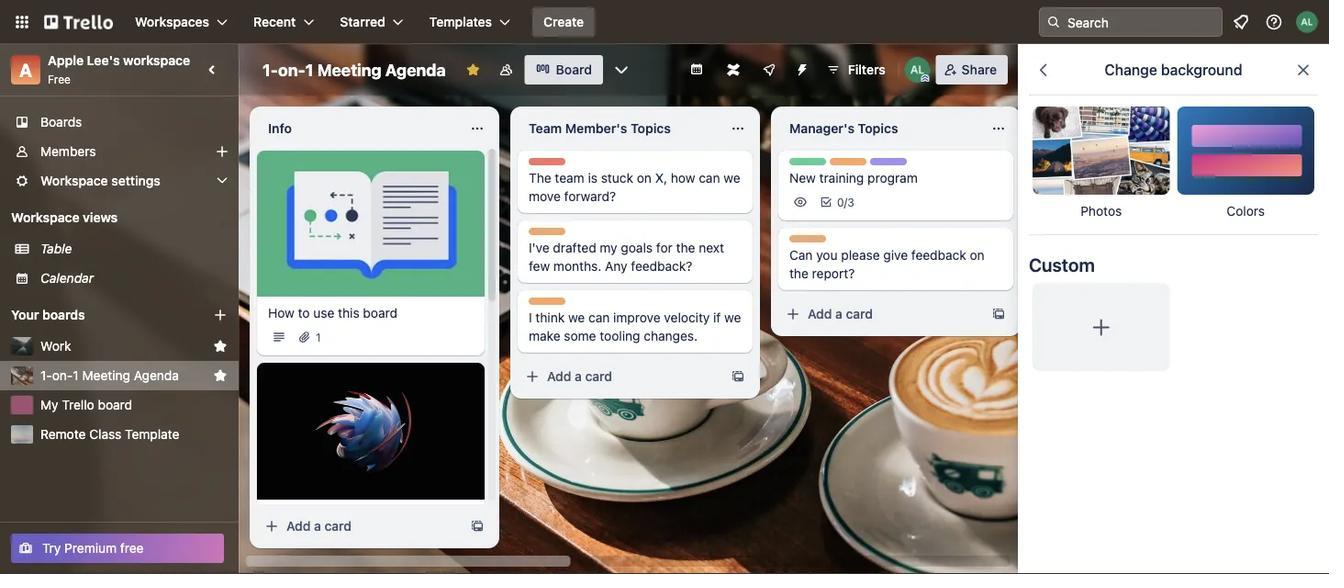 Task type: locate. For each thing, give the bounding box(es) containing it.
on- inside board name text field
[[278, 60, 306, 79]]

0 vertical spatial 1-on-1 meeting agenda
[[263, 60, 446, 79]]

Board name text field
[[254, 55, 455, 85]]

color: orange, title: "discuss" element
[[830, 158, 872, 172], [529, 228, 571, 242], [790, 235, 831, 249], [529, 298, 571, 311]]

0 horizontal spatial board
[[98, 397, 132, 412]]

workspace inside dropdown button
[[40, 173, 108, 188]]

1 vertical spatial can
[[589, 310, 610, 325]]

1-on-1 meeting agenda down starred
[[263, 60, 446, 79]]

discuss up few
[[529, 229, 571, 242]]

0 vertical spatial a
[[836, 306, 843, 321]]

the
[[677, 240, 696, 255], [790, 266, 809, 281]]

1- inside board name text field
[[263, 60, 278, 79]]

template
[[125, 427, 179, 442]]

1 vertical spatial 1-
[[40, 368, 52, 383]]

0 horizontal spatial meeting
[[82, 368, 130, 383]]

starred icon image
[[213, 339, 228, 354], [213, 368, 228, 383]]

workspace visible image
[[499, 62, 514, 77]]

on- down 'work'
[[52, 368, 73, 383]]

training
[[820, 170, 865, 186]]

1 vertical spatial add
[[547, 369, 572, 384]]

table
[[40, 241, 72, 256]]

workspaces button
[[124, 7, 239, 37]]

add a card
[[808, 306, 874, 321], [547, 369, 613, 384], [287, 518, 352, 534]]

1 horizontal spatial the
[[790, 266, 809, 281]]

2 vertical spatial card
[[325, 518, 352, 534]]

apple lee (applelee29) image
[[1297, 11, 1319, 33]]

2 starred icon image from the top
[[213, 368, 228, 383]]

1 vertical spatial meeting
[[82, 368, 130, 383]]

0 vertical spatial agenda
[[386, 60, 446, 79]]

open information menu image
[[1266, 13, 1284, 31]]

workspace up table
[[11, 210, 79, 225]]

topics
[[631, 121, 671, 136], [858, 121, 899, 136]]

0 vertical spatial add
[[808, 306, 833, 321]]

templates button
[[419, 7, 522, 37]]

discuss up 3 at right
[[830, 159, 872, 172]]

remote class template
[[40, 427, 179, 442]]

1-on-1 meeting agenda inside board name text field
[[263, 60, 446, 79]]

add for few
[[547, 369, 572, 384]]

board inside how to use this board link
[[363, 305, 398, 321]]

0 / 3
[[838, 196, 855, 208]]

1 horizontal spatial agenda
[[386, 60, 446, 79]]

1-
[[263, 60, 278, 79], [40, 368, 52, 383]]

boards
[[42, 307, 85, 322]]

color: orange, title: "discuss" element for can you please give feedback on the report?
[[790, 235, 831, 249]]

0 vertical spatial 1
[[306, 60, 314, 79]]

starred button
[[329, 7, 415, 37]]

discuss for i've
[[529, 229, 571, 242]]

we right "how"
[[724, 170, 741, 186]]

1 horizontal spatial board
[[363, 305, 398, 321]]

can you please give feedback on the report? link
[[790, 246, 1003, 283]]

starred icon image for work
[[213, 339, 228, 354]]

topics up discuss reassign
[[858, 121, 899, 136]]

filters button
[[821, 55, 892, 85]]

calendar link
[[40, 269, 228, 287]]

board link
[[525, 55, 603, 85]]

0 vertical spatial add a card
[[808, 306, 874, 321]]

0 horizontal spatial topics
[[631, 121, 671, 136]]

0 vertical spatial on
[[637, 170, 652, 186]]

workspace
[[40, 173, 108, 188], [11, 210, 79, 225]]

agenda left "star or unstar board" 'image'
[[386, 60, 446, 79]]

1 vertical spatial a
[[575, 369, 582, 384]]

1 vertical spatial the
[[790, 266, 809, 281]]

photos
[[1081, 203, 1123, 219]]

2 horizontal spatial add a card
[[808, 306, 874, 321]]

card for report?
[[846, 306, 874, 321]]

0 vertical spatial add a card button
[[779, 299, 985, 329]]

color: green, title: "goal" element
[[790, 158, 827, 172]]

star or unstar board image
[[466, 62, 481, 77]]

2 vertical spatial add
[[287, 518, 311, 534]]

new training program
[[790, 170, 918, 186]]

0 horizontal spatial 1
[[73, 368, 79, 383]]

new
[[790, 170, 816, 186]]

blocker
[[529, 159, 569, 172]]

add for report?
[[808, 306, 833, 321]]

workspace settings
[[40, 173, 161, 188]]

calendar power-up image
[[690, 62, 704, 76]]

topics inside text field
[[631, 121, 671, 136]]

2 topics from the left
[[858, 121, 899, 136]]

color: orange, title: "discuss" element up 'make'
[[529, 298, 571, 311]]

create from template… image
[[731, 369, 746, 384], [470, 519, 485, 534]]

on right feedback
[[970, 248, 985, 263]]

1 vertical spatial agenda
[[134, 368, 179, 383]]

discuss up 'make'
[[529, 299, 571, 311]]

1 horizontal spatial meeting
[[317, 60, 382, 79]]

0 horizontal spatial 1-on-1 meeting agenda
[[40, 368, 179, 383]]

try
[[42, 541, 61, 556]]

the team is stuck on x, how can we move forward? link
[[529, 169, 742, 206]]

0 vertical spatial can
[[699, 170, 721, 186]]

discuss for reassign
[[830, 159, 872, 172]]

0 notifications image
[[1231, 11, 1253, 33]]

blocker the team is stuck on x, how can we move forward?
[[529, 159, 741, 204]]

0 vertical spatial 1-
[[263, 60, 278, 79]]

on-
[[278, 60, 306, 79], [52, 368, 73, 383]]

1 vertical spatial on
[[970, 248, 985, 263]]

team
[[529, 121, 562, 136]]

1 horizontal spatial can
[[699, 170, 721, 186]]

0 horizontal spatial on-
[[52, 368, 73, 383]]

feedback?
[[631, 259, 693, 274]]

2 vertical spatial add a card
[[287, 518, 352, 534]]

1- down recent
[[263, 60, 278, 79]]

custom
[[1030, 254, 1096, 275]]

workspaces
[[135, 14, 209, 29]]

1 vertical spatial 1-on-1 meeting agenda
[[40, 368, 179, 383]]

board right the this
[[363, 305, 398, 321]]

1- inside button
[[40, 368, 52, 383]]

discuss inside the discuss i've drafted my goals for the next few months. any feedback?
[[529, 229, 571, 242]]

0 horizontal spatial card
[[325, 518, 352, 534]]

on- down recent dropdown button
[[278, 60, 306, 79]]

how to use this board
[[268, 305, 398, 321]]

a for report?
[[836, 306, 843, 321]]

1 horizontal spatial add a card button
[[518, 362, 724, 391]]

discuss up report?
[[790, 236, 831, 249]]

add a card button
[[779, 299, 985, 329], [518, 362, 724, 391], [257, 512, 463, 541]]

the down can
[[790, 266, 809, 281]]

agenda
[[386, 60, 446, 79], [134, 368, 179, 383]]

views
[[83, 210, 118, 225]]

add board image
[[213, 308, 228, 322]]

0 vertical spatial workspace
[[40, 173, 108, 188]]

1 horizontal spatial 1-on-1 meeting agenda
[[263, 60, 446, 79]]

0 vertical spatial create from template… image
[[731, 369, 746, 384]]

on
[[637, 170, 652, 186], [970, 248, 985, 263]]

tooling
[[600, 328, 641, 344]]

1-on-1 meeting agenda down work 'button'
[[40, 368, 179, 383]]

1 vertical spatial card
[[586, 369, 613, 384]]

0 vertical spatial board
[[363, 305, 398, 321]]

premium
[[64, 541, 117, 556]]

goal
[[790, 159, 814, 172]]

on left x,
[[637, 170, 652, 186]]

2 horizontal spatial add
[[808, 306, 833, 321]]

board up the remote class template
[[98, 397, 132, 412]]

Team Member's Topics text field
[[518, 114, 720, 143]]

color: orange, title: "discuss" element for i've drafted my goals for the next few months. any feedback?
[[529, 228, 571, 242]]

can up some
[[589, 310, 610, 325]]

on- inside button
[[52, 368, 73, 383]]

0 horizontal spatial agenda
[[134, 368, 179, 383]]

can inside the blocker the team is stuck on x, how can we move forward?
[[699, 170, 721, 186]]

1 horizontal spatial add
[[547, 369, 572, 384]]

can right "how"
[[699, 170, 721, 186]]

1 horizontal spatial card
[[586, 369, 613, 384]]

2 horizontal spatial 1
[[316, 331, 321, 344]]

1 up trello at the bottom left of page
[[73, 368, 79, 383]]

discuss i think we can improve velocity if we make some tooling changes.
[[529, 299, 742, 344]]

0 vertical spatial card
[[846, 306, 874, 321]]

0 horizontal spatial the
[[677, 240, 696, 255]]

1 vertical spatial add a card
[[547, 369, 613, 384]]

for
[[657, 240, 673, 255]]

1 vertical spatial workspace
[[11, 210, 79, 225]]

board
[[363, 305, 398, 321], [98, 397, 132, 412]]

create from template… image
[[992, 307, 1007, 321]]

0 horizontal spatial create from template… image
[[470, 519, 485, 534]]

i
[[529, 310, 532, 325]]

0 vertical spatial starred icon image
[[213, 339, 228, 354]]

1 vertical spatial starred icon image
[[213, 368, 228, 383]]

1 vertical spatial on-
[[52, 368, 73, 383]]

workspace views
[[11, 210, 118, 225]]

agenda up my trello board link
[[134, 368, 179, 383]]

2 vertical spatial a
[[314, 518, 321, 534]]

1 topics from the left
[[631, 121, 671, 136]]

the right for
[[677, 240, 696, 255]]

0 horizontal spatial can
[[589, 310, 610, 325]]

agenda inside board name text field
[[386, 60, 446, 79]]

topics up x,
[[631, 121, 671, 136]]

1 horizontal spatial on-
[[278, 60, 306, 79]]

1- up my
[[40, 368, 52, 383]]

2 horizontal spatial add a card button
[[779, 299, 985, 329]]

0 horizontal spatial add a card
[[287, 518, 352, 534]]

apple lee's workspace link
[[48, 53, 190, 68]]

to
[[298, 305, 310, 321]]

1 horizontal spatial add a card
[[547, 369, 613, 384]]

background
[[1162, 61, 1243, 79]]

on inside the blocker the team is stuck on x, how can we move forward?
[[637, 170, 652, 186]]

meeting down work 'button'
[[82, 368, 130, 383]]

1 down recent dropdown button
[[306, 60, 314, 79]]

2 horizontal spatial card
[[846, 306, 874, 321]]

0 vertical spatial on-
[[278, 60, 306, 79]]

discuss
[[830, 159, 872, 172], [529, 229, 571, 242], [790, 236, 831, 249], [529, 299, 571, 311]]

1 horizontal spatial a
[[575, 369, 582, 384]]

1-on-1 meeting agenda inside button
[[40, 368, 179, 383]]

my trello board link
[[40, 396, 228, 414]]

1 horizontal spatial create from template… image
[[731, 369, 746, 384]]

manager's
[[790, 121, 855, 136]]

discuss inside discuss can you please give feedback on the report?
[[790, 236, 831, 249]]

work button
[[40, 337, 206, 355]]

some
[[564, 328, 597, 344]]

1 horizontal spatial topics
[[858, 121, 899, 136]]

class
[[89, 427, 122, 442]]

0 vertical spatial meeting
[[317, 60, 382, 79]]

0 horizontal spatial on
[[637, 170, 652, 186]]

share button
[[937, 55, 1009, 85]]

1 vertical spatial create from template… image
[[470, 519, 485, 534]]

lee's
[[87, 53, 120, 68]]

feedback
[[912, 248, 967, 263]]

2 vertical spatial 1
[[73, 368, 79, 383]]

search image
[[1047, 15, 1062, 29]]

1 vertical spatial board
[[98, 397, 132, 412]]

try premium free
[[42, 541, 144, 556]]

create from template… image for team member's topics
[[731, 369, 746, 384]]

color: orange, title: "discuss" element up few
[[529, 228, 571, 242]]

1 horizontal spatial 1
[[306, 60, 314, 79]]

color: orange, title: "discuss" element up report?
[[790, 235, 831, 249]]

how to use this board link
[[268, 304, 474, 322]]

1 starred icon image from the top
[[213, 339, 228, 354]]

drafted
[[553, 240, 597, 255]]

discuss inside discuss i think we can improve velocity if we make some tooling changes.
[[529, 299, 571, 311]]

work
[[40, 338, 71, 354]]

workspace down the members
[[40, 173, 108, 188]]

1-on-1 meeting agenda
[[263, 60, 446, 79], [40, 368, 179, 383]]

1 vertical spatial 1
[[316, 331, 321, 344]]

meeting down starred
[[317, 60, 382, 79]]

2 horizontal spatial a
[[836, 306, 843, 321]]

you
[[817, 248, 838, 263]]

recent button
[[243, 7, 325, 37]]

improve
[[614, 310, 661, 325]]

program
[[868, 170, 918, 186]]

1 down use
[[316, 331, 321, 344]]

x,
[[656, 170, 668, 186]]

2 vertical spatial add a card button
[[257, 512, 463, 541]]

1 horizontal spatial 1-
[[263, 60, 278, 79]]

member's
[[566, 121, 628, 136]]

1 horizontal spatial on
[[970, 248, 985, 263]]

discuss reassign
[[830, 159, 919, 172]]

0 horizontal spatial 1-
[[40, 368, 52, 383]]

0 vertical spatial the
[[677, 240, 696, 255]]

colors
[[1227, 203, 1266, 219]]

can
[[699, 170, 721, 186], [589, 310, 610, 325]]

1 vertical spatial add a card button
[[518, 362, 724, 391]]

add
[[808, 306, 833, 321], [547, 369, 572, 384], [287, 518, 311, 534]]

we
[[724, 170, 741, 186], [569, 310, 585, 325], [725, 310, 742, 325]]



Task type: vqa. For each thing, say whether or not it's contained in the screenshot.
1st of from the bottom
no



Task type: describe. For each thing, give the bounding box(es) containing it.
my
[[600, 240, 618, 255]]

free
[[120, 541, 144, 556]]

0 horizontal spatial add a card button
[[257, 512, 463, 541]]

months.
[[554, 259, 602, 274]]

remote class template link
[[40, 425, 228, 444]]

the inside discuss can you please give feedback on the report?
[[790, 266, 809, 281]]

discuss for can
[[790, 236, 831, 249]]

this member is an admin of this board. image
[[922, 74, 930, 83]]

on inside discuss can you please give feedback on the report?
[[970, 248, 985, 263]]

Manager's Topics text field
[[779, 114, 981, 143]]

agenda inside the 1-on-1 meeting agenda button
[[134, 368, 179, 383]]

my trello board
[[40, 397, 132, 412]]

can inside discuss i think we can improve velocity if we make some tooling changes.
[[589, 310, 610, 325]]

change
[[1105, 61, 1158, 79]]

create
[[544, 14, 584, 29]]

color: red, title: "blocker" element
[[529, 158, 569, 172]]

think
[[536, 310, 565, 325]]

is
[[588, 170, 598, 186]]

a for few
[[575, 369, 582, 384]]

reassign
[[871, 159, 919, 172]]

can
[[790, 248, 813, 263]]

members
[[40, 144, 96, 159]]

new training program link
[[790, 169, 1003, 187]]

0 horizontal spatial a
[[314, 518, 321, 534]]

0
[[838, 196, 845, 208]]

forward?
[[565, 189, 616, 204]]

meeting inside board name text field
[[317, 60, 382, 79]]

automation image
[[788, 55, 814, 81]]

workspace navigation collapse icon image
[[200, 57, 226, 83]]

the
[[529, 170, 552, 186]]

your
[[11, 307, 39, 322]]

Search field
[[1062, 8, 1223, 36]]

1-on-1 meeting agenda button
[[40, 366, 206, 385]]

apple lee's workspace free
[[48, 53, 190, 85]]

i've
[[529, 240, 550, 255]]

next
[[699, 240, 725, 255]]

0 horizontal spatial add
[[287, 518, 311, 534]]

report?
[[813, 266, 855, 281]]

goals
[[621, 240, 653, 255]]

this
[[338, 305, 360, 321]]

members link
[[0, 137, 239, 166]]

back to home image
[[44, 7, 113, 37]]

recent
[[254, 14, 296, 29]]

give
[[884, 248, 908, 263]]

add a card button for give
[[779, 299, 985, 329]]

Info text field
[[257, 114, 459, 143]]

manager's topics
[[790, 121, 899, 136]]

board
[[556, 62, 592, 77]]

1 inside board name text field
[[306, 60, 314, 79]]

calendar
[[40, 270, 94, 286]]

we up some
[[569, 310, 585, 325]]

we right if on the bottom of the page
[[725, 310, 742, 325]]

stuck
[[601, 170, 634, 186]]

i think we can improve velocity if we make some tooling changes. link
[[529, 309, 742, 345]]

workspace for workspace settings
[[40, 173, 108, 188]]

1 inside button
[[73, 368, 79, 383]]

primary element
[[0, 0, 1330, 44]]

discuss can you please give feedback on the report?
[[790, 236, 985, 281]]

create from template… image for info
[[470, 519, 485, 534]]

we inside the blocker the team is stuck on x, how can we move forward?
[[724, 170, 741, 186]]

a link
[[11, 55, 40, 85]]

workspace for workspace views
[[11, 210, 79, 225]]

add a card for report?
[[808, 306, 874, 321]]

discuss for i
[[529, 299, 571, 311]]

workspace
[[123, 53, 190, 68]]

make
[[529, 328, 561, 344]]

few
[[529, 259, 550, 274]]

boards link
[[0, 107, 239, 137]]

any
[[605, 259, 628, 274]]

table link
[[40, 240, 228, 258]]

try premium free button
[[11, 534, 224, 563]]

starred icon image for 1-on-1 meeting agenda
[[213, 368, 228, 383]]

team member's topics
[[529, 121, 671, 136]]

starred
[[340, 14, 385, 29]]

add a card button for goals
[[518, 362, 724, 391]]

a
[[19, 59, 32, 80]]

power ups image
[[762, 62, 777, 77]]

boards
[[40, 114, 82, 130]]

my
[[40, 397, 58, 412]]

templates
[[430, 14, 492, 29]]

how
[[268, 305, 295, 321]]

add a card for few
[[547, 369, 613, 384]]

color: purple, title: "reassign" element
[[871, 158, 919, 172]]

meeting inside button
[[82, 368, 130, 383]]

change background
[[1105, 61, 1243, 79]]

color: orange, title: "discuss" element for i think we can improve velocity if we make some tooling changes.
[[529, 298, 571, 311]]

card for few
[[586, 369, 613, 384]]

workspace settings button
[[0, 166, 239, 196]]

customize views image
[[613, 61, 631, 79]]

settings
[[111, 173, 161, 188]]

i've drafted my goals for the next few months. any feedback? link
[[529, 239, 742, 276]]

move
[[529, 189, 561, 204]]

please
[[842, 248, 880, 263]]

the inside the discuss i've drafted my goals for the next few months. any feedback?
[[677, 240, 696, 255]]

board inside my trello board link
[[98, 397, 132, 412]]

your boards with 4 items element
[[11, 304, 186, 326]]

apple
[[48, 53, 84, 68]]

info
[[268, 121, 292, 136]]

your boards
[[11, 307, 85, 322]]

velocity
[[664, 310, 710, 325]]

apple lee (applelee29) image
[[905, 57, 931, 83]]

color: orange, title: "discuss" element down manager's topics
[[830, 158, 872, 172]]

3
[[848, 196, 855, 208]]

changes.
[[644, 328, 698, 344]]

topics inside "text box"
[[858, 121, 899, 136]]

if
[[714, 310, 721, 325]]

create button
[[533, 7, 595, 37]]

confluence icon image
[[727, 63, 740, 76]]

free
[[48, 73, 71, 85]]



